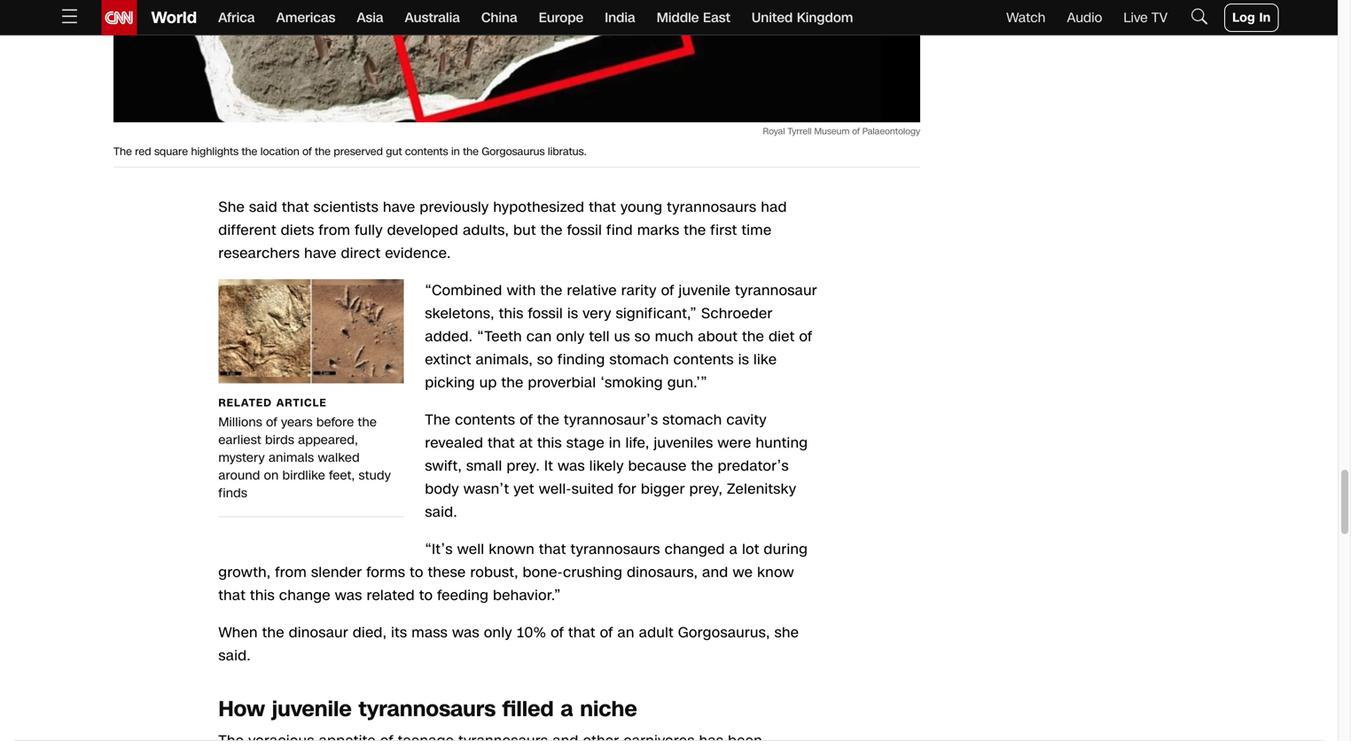 Task type: describe. For each thing, give the bounding box(es) containing it.
prey,
[[690, 479, 723, 499]]

middle east
[[657, 8, 731, 27]]

animals,
[[476, 350, 533, 370]]

cavity
[[727, 410, 767, 430]]

india link
[[605, 0, 636, 35]]

the left preserved
[[315, 144, 331, 159]]

"it's
[[425, 540, 453, 560]]

"teeth
[[477, 327, 522, 347]]

prey.
[[507, 456, 540, 476]]

tv
[[1152, 8, 1168, 27]]

and
[[703, 563, 729, 583]]

united kingdom
[[752, 8, 854, 27]]

the right "up"
[[502, 373, 524, 393]]

dinosaur
[[289, 623, 349, 643]]

body
[[425, 479, 459, 499]]

hunting
[[756, 433, 808, 453]]

life,
[[626, 433, 650, 453]]

1 horizontal spatial have
[[383, 197, 416, 217]]

find
[[607, 220, 633, 240]]

zelenitsky
[[727, 479, 797, 499]]

like
[[754, 350, 777, 370]]

0 vertical spatial is
[[568, 304, 579, 324]]

fossilized trisauopodiscus tracks (left) and modern bird tracks (right). image
[[218, 279, 404, 384]]

log in link
[[1225, 4, 1279, 32]]

behavior."
[[493, 586, 561, 606]]

this inside "combined with the relative rarity of juvenile tyrannosaur skeletons, this fossil is very significant," schroeder added. "teeth can only tell us so much about the diet of extinct animals, so finding stomach contents is like picking up the proverbial 'smoking gun.'"
[[499, 304, 524, 324]]

china link
[[481, 0, 518, 35]]

diet
[[769, 327, 795, 347]]

tyrannosaurs inside she said that scientists have previously hypothesized that young tyrannosaurs had different diets from fully developed adults, but the fossil find marks the first time researchers have direct evidence.
[[667, 197, 757, 217]]

change
[[279, 586, 331, 606]]

live
[[1124, 8, 1148, 27]]

that up find
[[589, 197, 616, 217]]

us
[[614, 327, 630, 347]]

0 horizontal spatial so
[[537, 350, 553, 370]]

fully
[[355, 220, 383, 240]]

that up bone-
[[539, 540, 566, 560]]

mass
[[412, 623, 448, 643]]

gorgosaurus,
[[678, 623, 770, 643]]

revealed
[[425, 433, 484, 453]]

for
[[618, 479, 637, 499]]

previously
[[420, 197, 489, 217]]

the down hypothesized
[[541, 220, 563, 240]]

slender
[[311, 563, 362, 583]]

square
[[154, 144, 188, 159]]

around
[[218, 467, 260, 484]]

marks
[[638, 220, 680, 240]]

juveniles
[[654, 433, 713, 453]]

how
[[218, 694, 265, 725]]

0 vertical spatial so
[[635, 327, 651, 347]]

finds
[[218, 485, 247, 502]]

live tv
[[1124, 8, 1168, 27]]

of up significant,"
[[661, 281, 675, 301]]

from inside she said that scientists have previously hypothesized that young tyrannosaurs had different diets from fully developed adults, but the fossil find marks the first time researchers have direct evidence.
[[319, 220, 351, 240]]

india
[[605, 8, 636, 27]]

only inside when the dinosaur died, its mass was only 10% of that of an adult gorgosaurus, she said.
[[484, 623, 513, 643]]

changed
[[665, 540, 725, 560]]

relative
[[567, 281, 617, 301]]

bigger
[[641, 479, 685, 499]]

different
[[218, 220, 277, 240]]

this inside "it's well known that tyrannosaurs changed a lot during growth, from slender forms to these robust, bone-crushing dinosaurs, and we know that this change was related to feeding behavior."
[[250, 586, 275, 606]]

the up prey,
[[691, 456, 714, 476]]

growth,
[[218, 563, 271, 583]]

0 vertical spatial in
[[451, 144, 460, 159]]

millions of years before the earliest birds appeared, mystery animals walked around on birdlike feet, study finds link
[[218, 279, 404, 502]]

east
[[703, 8, 731, 27]]

1 vertical spatial to
[[419, 586, 433, 606]]

a inside "it's well known that tyrannosaurs changed a lot during growth, from slender forms to these robust, bone-crushing dinosaurs, and we know that this change was related to feeding behavior."
[[730, 540, 738, 560]]

she
[[218, 197, 245, 217]]

the left first
[[684, 220, 706, 240]]

she said that scientists have previously hypothesized that young tyrannosaurs had different diets from fully developed adults, but the fossil find marks the first time researchers have direct evidence.
[[218, 197, 787, 263]]

red
[[135, 144, 151, 159]]

of right 10%
[[551, 623, 564, 643]]

europe
[[539, 8, 584, 27]]

highlights
[[191, 144, 239, 159]]

1 vertical spatial is
[[739, 350, 750, 370]]

juvenile inside "combined with the relative rarity of juvenile tyrannosaur skeletons, this fossil is very significant," schroeder added. "teeth can only tell us so much about the diet of extinct animals, so finding stomach contents is like picking up the proverbial 'smoking gun.'"
[[679, 281, 731, 301]]

was inside "it's well known that tyrannosaurs changed a lot during growth, from slender forms to these robust, bone-crushing dinosaurs, and we know that this change was related to feeding behavior."
[[335, 586, 362, 606]]

finding
[[558, 350, 605, 370]]

likely
[[590, 456, 624, 476]]

audio link
[[1067, 8, 1103, 27]]

forms
[[367, 563, 406, 583]]

tell
[[589, 327, 610, 347]]

that down growth,
[[218, 586, 246, 606]]

0 horizontal spatial juvenile
[[272, 694, 352, 725]]

adults,
[[463, 220, 509, 240]]

world
[[151, 7, 197, 29]]

very
[[583, 304, 612, 324]]

its
[[391, 623, 407, 643]]

millions of years before the earliest birds appeared, mystery animals walked around on birdlike feet, study finds
[[218, 414, 391, 502]]

millions
[[218, 414, 262, 431]]

in inside 'the contents of the tyrannosaur's stomach cavity revealed that at this stage in life, juveniles were hunting swift, small prey. it was likely because the predator's body wasn't yet well-suited for bigger prey, zelenitsky said.'
[[609, 433, 621, 453]]

of right diet
[[800, 327, 813, 347]]

appeared,
[[298, 431, 358, 449]]

audio
[[1067, 8, 1103, 27]]

because
[[628, 456, 687, 476]]

the right with
[[541, 281, 563, 301]]

palaeontology
[[863, 125, 921, 137]]

know
[[758, 563, 795, 583]]

it
[[545, 456, 553, 476]]

said. inside when the dinosaur died, its mass was only 10% of that of an adult gorgosaurus, she said.
[[218, 646, 251, 666]]

time
[[742, 220, 772, 240]]

up
[[480, 373, 497, 393]]

of inside 'the contents of the tyrannosaur's stomach cavity revealed that at this stage in life, juveniles were hunting swift, small prey. it was likely because the predator's body wasn't yet well-suited for bigger prey, zelenitsky said.'
[[520, 410, 533, 430]]

fossil inside "combined with the relative rarity of juvenile tyrannosaur skeletons, this fossil is very significant," schroeder added. "teeth can only tell us so much about the diet of extinct animals, so finding stomach contents is like picking up the proverbial 'smoking gun.'"
[[528, 304, 563, 324]]

known
[[489, 540, 535, 560]]

stomach inside 'the contents of the tyrannosaur's stomach cavity revealed that at this stage in life, juveniles were hunting swift, small prey. it was likely because the predator's body wasn't yet well-suited for bigger prey, zelenitsky said.'
[[663, 410, 722, 430]]

during
[[764, 540, 808, 560]]

that inside 'the contents of the tyrannosaur's stomach cavity revealed that at this stage in life, juveniles were hunting swift, small prey. it was likely because the predator's body wasn't yet well-suited for bigger prey, zelenitsky said.'
[[488, 433, 515, 453]]

0 vertical spatial to
[[410, 563, 424, 583]]

significant,"
[[616, 304, 697, 324]]



Task type: vqa. For each thing, say whether or not it's contained in the screenshot.
here
no



Task type: locate. For each thing, give the bounding box(es) containing it.
0 vertical spatial stomach
[[610, 350, 669, 370]]

the left gorgosaurus
[[463, 144, 479, 159]]

0 horizontal spatial the
[[114, 144, 132, 159]]

fossil
[[567, 220, 602, 240], [528, 304, 563, 324]]

this up it
[[537, 433, 562, 453]]

the left location
[[242, 144, 258, 159]]

2 vertical spatial tyrannosaurs
[[359, 694, 496, 725]]

2 horizontal spatial contents
[[674, 350, 734, 370]]

1 horizontal spatial in
[[609, 433, 621, 453]]

1 horizontal spatial this
[[499, 304, 524, 324]]

0 horizontal spatial only
[[484, 623, 513, 643]]

stomach inside "combined with the relative rarity of juvenile tyrannosaur skeletons, this fossil is very significant," schroeder added. "teeth can only tell us so much about the diet of extinct animals, so finding stomach contents is like picking up the proverbial 'smoking gun.'"
[[610, 350, 669, 370]]

this
[[499, 304, 524, 324], [537, 433, 562, 453], [250, 586, 275, 606]]

fossil left find
[[567, 220, 602, 240]]

0 vertical spatial was
[[558, 456, 585, 476]]

2 horizontal spatial tyrannosaurs
[[667, 197, 757, 217]]

tyrannosaurs up first
[[667, 197, 757, 217]]

the up like
[[742, 327, 765, 347]]

can
[[527, 327, 552, 347]]

stomach up 'smoking
[[610, 350, 669, 370]]

0 vertical spatial only
[[556, 327, 585, 347]]

was down slender
[[335, 586, 362, 606]]

1 horizontal spatial is
[[739, 350, 750, 370]]

1 horizontal spatial from
[[319, 220, 351, 240]]

1 horizontal spatial a
[[730, 540, 738, 560]]

birdlike
[[283, 467, 325, 484]]

birds
[[265, 431, 294, 449]]

a right filled in the bottom left of the page
[[561, 694, 573, 725]]

juvenile right how
[[272, 694, 352, 725]]

of up at
[[520, 410, 533, 430]]

from inside "it's well known that tyrannosaurs changed a lot during growth, from slender forms to these robust, bone-crushing dinosaurs, and we know that this change was related to feeding behavior."
[[275, 563, 307, 583]]

0 vertical spatial the
[[114, 144, 132, 159]]

only inside "combined with the relative rarity of juvenile tyrannosaur skeletons, this fossil is very significant," schroeder added. "teeth can only tell us so much about the diet of extinct animals, so finding stomach contents is like picking up the proverbial 'smoking gun.'"
[[556, 327, 585, 347]]

1 vertical spatial fossil
[[528, 304, 563, 324]]

live tv link
[[1124, 8, 1168, 27]]

she
[[775, 623, 799, 643]]

united kingdom link
[[752, 0, 854, 35]]

1 horizontal spatial the
[[425, 410, 451, 430]]

filled
[[503, 694, 554, 725]]

to left these
[[410, 563, 424, 583]]

tyrannosaurs inside "it's well known that tyrannosaurs changed a lot during growth, from slender forms to these robust, bone-crushing dinosaurs, and we know that this change was related to feeding behavior."
[[571, 540, 661, 560]]

2 vertical spatial this
[[250, 586, 275, 606]]

1 vertical spatial stomach
[[663, 410, 722, 430]]

tyrrell
[[788, 125, 812, 137]]

africa
[[218, 8, 255, 27]]

so right 'us'
[[635, 327, 651, 347]]

china
[[481, 8, 518, 27]]

said. down body
[[425, 502, 458, 522]]

contents right gut
[[405, 144, 448, 159]]

of left an
[[600, 623, 613, 643]]

2 horizontal spatial was
[[558, 456, 585, 476]]

0 vertical spatial fossil
[[567, 220, 602, 240]]

1 vertical spatial the
[[425, 410, 451, 430]]

of right location
[[303, 144, 312, 159]]

have down diets
[[304, 243, 337, 263]]

0 horizontal spatial tyrannosaurs
[[359, 694, 496, 725]]

dinosaurs,
[[627, 563, 698, 583]]

to
[[410, 563, 424, 583], [419, 586, 433, 606]]

tyrannosaurs
[[667, 197, 757, 217], [571, 540, 661, 560], [359, 694, 496, 725]]

2 vertical spatial contents
[[455, 410, 516, 430]]

the for the contents of the tyrannosaur's stomach cavity revealed that at this stage in life, juveniles were hunting swift, small prey. it was likely because the predator's body wasn't yet well-suited for bigger prey, zelenitsky said.
[[425, 410, 451, 430]]

that up diets
[[282, 197, 309, 217]]

scientists
[[314, 197, 379, 217]]

1 vertical spatial from
[[275, 563, 307, 583]]

of up birds
[[266, 414, 277, 431]]

from up the change
[[275, 563, 307, 583]]

to down these
[[419, 586, 433, 606]]

stomach up juveniles
[[663, 410, 722, 430]]

skeletons,
[[425, 304, 495, 324]]

gut
[[386, 144, 402, 159]]

2 horizontal spatial this
[[537, 433, 562, 453]]

the inside millions of years before the earliest birds appeared, mystery animals walked around on birdlike feet, study finds
[[358, 414, 377, 431]]

the right when
[[262, 623, 285, 643]]

0 horizontal spatial said.
[[218, 646, 251, 666]]

africa link
[[218, 0, 255, 35]]

royal tyrrell museum of palaeontology
[[763, 125, 921, 137]]

preserved
[[334, 144, 383, 159]]

the down proverbial
[[538, 410, 560, 430]]

tyrannosaurs down the mass
[[359, 694, 496, 725]]

in up "previously"
[[451, 144, 460, 159]]

with
[[507, 281, 536, 301]]

the inside 'the contents of the tyrannosaur's stomach cavity revealed that at this stage in life, juveniles were hunting swift, small prey. it was likely because the predator's body wasn't yet well-suited for bigger prey, zelenitsky said.'
[[425, 410, 451, 430]]

crushing
[[563, 563, 623, 583]]

have up developed
[[383, 197, 416, 217]]

only up the finding
[[556, 327, 585, 347]]

the for the red square highlights the location of the preserved gut contents in the gorgosaurus libratus.
[[114, 144, 132, 159]]

0 horizontal spatial this
[[250, 586, 275, 606]]

0 horizontal spatial a
[[561, 694, 573, 725]]

when the dinosaur died, its mass was only 10% of that of an adult gorgosaurus, she said.
[[218, 623, 799, 666]]

1 vertical spatial this
[[537, 433, 562, 453]]

1 horizontal spatial was
[[452, 623, 480, 643]]

the red square highlights the location of the preserved gut contents in gorgosaurus libratus. image
[[114, 0, 921, 122]]

added.
[[425, 327, 473, 347]]

0 vertical spatial said.
[[425, 502, 458, 522]]

contents inside 'the contents of the tyrannosaur's stomach cavity revealed that at this stage in life, juveniles were hunting swift, small prey. it was likely because the predator's body wasn't yet well-suited for bigger prey, zelenitsky said.'
[[455, 410, 516, 430]]

0 vertical spatial from
[[319, 220, 351, 240]]

the inside when the dinosaur died, its mass was only 10% of that of an adult gorgosaurus, she said.
[[262, 623, 285, 643]]

location
[[261, 144, 300, 159]]

said. inside 'the contents of the tyrannosaur's stomach cavity revealed that at this stage in life, juveniles were hunting swift, small prey. it was likely because the predator's body wasn't yet well-suited for bigger prey, zelenitsky said.'
[[425, 502, 458, 522]]

have
[[383, 197, 416, 217], [304, 243, 337, 263]]

picking
[[425, 373, 475, 393]]

contents
[[405, 144, 448, 159], [674, 350, 734, 370], [455, 410, 516, 430]]

1 vertical spatial so
[[537, 350, 553, 370]]

yet
[[514, 479, 535, 499]]

researchers
[[218, 243, 300, 263]]

1 vertical spatial a
[[561, 694, 573, 725]]

log in
[[1233, 9, 1271, 26]]

'smoking
[[601, 373, 663, 393]]

tyrannosaur
[[735, 281, 818, 301]]

we
[[733, 563, 753, 583]]

so down can
[[537, 350, 553, 370]]

said. down when
[[218, 646, 251, 666]]

0 horizontal spatial from
[[275, 563, 307, 583]]

0 horizontal spatial contents
[[405, 144, 448, 159]]

1 horizontal spatial juvenile
[[679, 281, 731, 301]]

1 horizontal spatial tyrannosaurs
[[571, 540, 661, 560]]

0 vertical spatial juvenile
[[679, 281, 731, 301]]

australia
[[405, 8, 460, 27]]

open menu icon image
[[59, 6, 80, 27]]

the left red
[[114, 144, 132, 159]]

were
[[718, 433, 752, 453]]

evidence.
[[385, 243, 451, 263]]

well-
[[539, 479, 572, 499]]

feet,
[[329, 467, 355, 484]]

1 vertical spatial was
[[335, 586, 362, 606]]

1 vertical spatial said.
[[218, 646, 251, 666]]

this down growth,
[[250, 586, 275, 606]]

1 horizontal spatial fossil
[[567, 220, 602, 240]]

1 vertical spatial in
[[609, 433, 621, 453]]

was right it
[[558, 456, 585, 476]]

log
[[1233, 9, 1256, 26]]

fossil up can
[[528, 304, 563, 324]]

libratus.
[[548, 144, 587, 159]]

the contents of the tyrannosaur's stomach cavity revealed that at this stage in life, juveniles were hunting swift, small prey. it was likely because the predator's body wasn't yet well-suited for bigger prey, zelenitsky said.
[[425, 410, 808, 522]]

0 vertical spatial a
[[730, 540, 738, 560]]

robust,
[[470, 563, 519, 583]]

only left 10%
[[484, 623, 513, 643]]

"combined with the relative rarity of juvenile tyrannosaur skeletons, this fossil is very significant," schroeder added. "teeth can only tell us so much about the diet of extinct animals, so finding stomach contents is like picking up the proverbial 'smoking gun.'"
[[425, 281, 818, 393]]

feeding
[[437, 586, 489, 606]]

1 horizontal spatial contents
[[455, 410, 516, 430]]

how juvenile tyrannosaurs filled a niche
[[218, 694, 637, 725]]

was right the mass
[[452, 623, 480, 643]]

0 horizontal spatial have
[[304, 243, 337, 263]]

0 horizontal spatial in
[[451, 144, 460, 159]]

tyrannosaurs up crushing
[[571, 540, 661, 560]]

1 horizontal spatial only
[[556, 327, 585, 347]]

in left life,
[[609, 433, 621, 453]]

that inside when the dinosaur died, its mass was only 10% of that of an adult gorgosaurus, she said.
[[569, 623, 596, 643]]

1 horizontal spatial so
[[635, 327, 651, 347]]

contents down about
[[674, 350, 734, 370]]

swift,
[[425, 456, 462, 476]]

that left at
[[488, 433, 515, 453]]

of right museum
[[852, 125, 860, 137]]

the up revealed
[[425, 410, 451, 430]]

asia
[[357, 8, 384, 27]]

0 horizontal spatial was
[[335, 586, 362, 606]]

is left like
[[739, 350, 750, 370]]

years
[[281, 414, 313, 431]]

is
[[568, 304, 579, 324], [739, 350, 750, 370]]

world link
[[137, 0, 197, 35]]

small
[[466, 456, 503, 476]]

museum
[[815, 125, 850, 137]]

1 horizontal spatial said.
[[425, 502, 458, 522]]

0 horizontal spatial fossil
[[528, 304, 563, 324]]

0 vertical spatial tyrannosaurs
[[667, 197, 757, 217]]

"combined
[[425, 281, 503, 301]]

schroeder
[[702, 304, 773, 324]]

of inside millions of years before the earliest birds appeared, mystery animals walked around on birdlike feet, study finds
[[266, 414, 277, 431]]

died,
[[353, 623, 387, 643]]

but
[[514, 220, 536, 240]]

0 vertical spatial this
[[499, 304, 524, 324]]

1 vertical spatial tyrannosaurs
[[571, 540, 661, 560]]

is left very
[[568, 304, 579, 324]]

these
[[428, 563, 466, 583]]

extinct
[[425, 350, 472, 370]]

americas link
[[276, 0, 336, 35]]

was inside when the dinosaur died, its mass was only 10% of that of an adult gorgosaurus, she said.
[[452, 623, 480, 643]]

2 vertical spatial was
[[452, 623, 480, 643]]

a
[[730, 540, 738, 560], [561, 694, 573, 725]]

united
[[752, 8, 793, 27]]

1 vertical spatial only
[[484, 623, 513, 643]]

1 vertical spatial juvenile
[[272, 694, 352, 725]]

the right before
[[358, 414, 377, 431]]

a left lot
[[730, 540, 738, 560]]

contents inside "combined with the relative rarity of juvenile tyrannosaur skeletons, this fossil is very significant," schroeder added. "teeth can only tell us so much about the diet of extinct animals, so finding stomach contents is like picking up the proverbial 'smoking gun.'"
[[674, 350, 734, 370]]

royal
[[763, 125, 785, 137]]

young
[[621, 197, 663, 217]]

gun.'"
[[668, 373, 708, 393]]

1 vertical spatial have
[[304, 243, 337, 263]]

search icon image
[[1189, 6, 1211, 27]]

contents down "up"
[[455, 410, 516, 430]]

lot
[[742, 540, 760, 560]]

from down scientists
[[319, 220, 351, 240]]

0 horizontal spatial is
[[568, 304, 579, 324]]

tyrannosaur's
[[564, 410, 658, 430]]

0 vertical spatial have
[[383, 197, 416, 217]]

suited
[[572, 479, 614, 499]]

fossil inside she said that scientists have previously hypothesized that young tyrannosaurs had different diets from fully developed adults, but the fossil find marks the first time researchers have direct evidence.
[[567, 220, 602, 240]]

much
[[655, 327, 694, 347]]

juvenile up schroeder
[[679, 281, 731, 301]]

that left an
[[569, 623, 596, 643]]

stage
[[567, 433, 605, 453]]

1 vertical spatial contents
[[674, 350, 734, 370]]

an
[[618, 623, 635, 643]]

this inside 'the contents of the tyrannosaur's stomach cavity revealed that at this stage in life, juveniles were hunting swift, small prey. it was likely because the predator's body wasn't yet well-suited for bigger prey, zelenitsky said.'
[[537, 433, 562, 453]]

this down with
[[499, 304, 524, 324]]

asia link
[[357, 0, 384, 35]]

0 vertical spatial contents
[[405, 144, 448, 159]]

the red square highlights the location of the preserved gut contents in the gorgosaurus libratus.
[[114, 144, 587, 159]]

was inside 'the contents of the tyrannosaur's stomach cavity revealed that at this stage in life, juveniles were hunting swift, small prey. it was likely because the predator's body wasn't yet well-suited for bigger prey, zelenitsky said.'
[[558, 456, 585, 476]]



